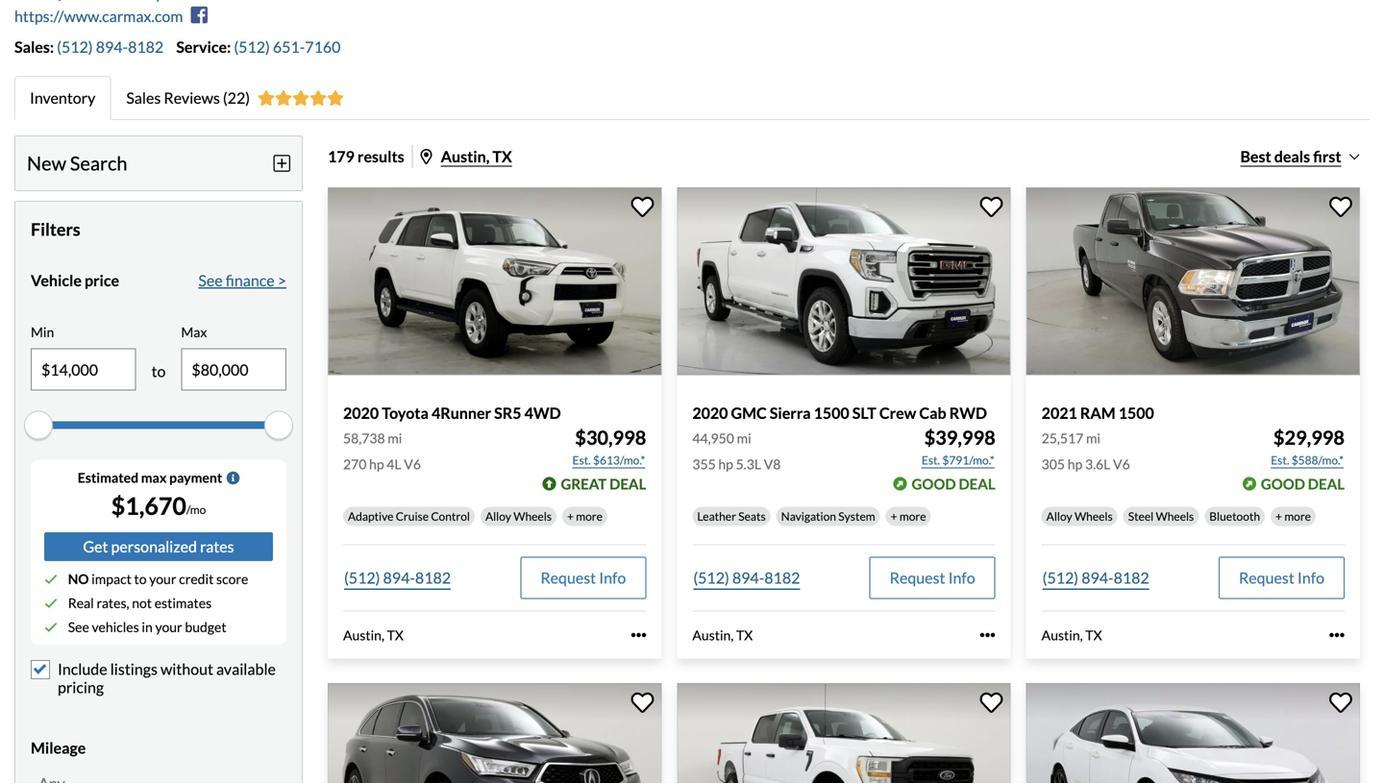 Task type: vqa. For each thing, say whether or not it's contained in the screenshot.
seller related to Easy
no



Task type: describe. For each thing, give the bounding box(es) containing it.
25,517 mi 305 hp 3.6l v6
[[1042, 430, 1130, 472]]

rates,
[[97, 595, 129, 611]]

request info for $39,998
[[890, 568, 975, 587]]

44,950
[[692, 430, 734, 446]]

info for $39,998
[[948, 568, 975, 587]]

$29,998 est. $588/mo.*
[[1271, 426, 1345, 467]]

(512) for $29,998
[[1043, 568, 1079, 587]]

2020 toyota 4runner sr5 4wd
[[343, 403, 561, 422]]

1 1500 from the left
[[814, 403, 849, 422]]

great deal
[[561, 475, 646, 493]]

slt
[[852, 403, 876, 422]]

8182 for $39,998
[[764, 568, 800, 587]]

deal for $39,998
[[959, 475, 995, 493]]

no
[[68, 571, 89, 587]]

179 results
[[328, 147, 404, 166]]

$1,670
[[111, 492, 186, 520]]

leather seats
[[697, 509, 766, 523]]

3.6l
[[1085, 456, 1110, 472]]

Max text field
[[182, 349, 285, 390]]

ellipsis h image for $29,998
[[1329, 628, 1345, 643]]

1 star image from the left
[[258, 90, 275, 106]]

mileage
[[31, 739, 86, 757]]

new
[[27, 152, 66, 175]]

austin, tx for $29,998
[[1042, 627, 1102, 643]]

2021 ram 1500
[[1042, 403, 1154, 422]]

service:
[[176, 37, 231, 56]]

hp for $30,998
[[369, 456, 384, 472]]

vehicles
[[92, 619, 139, 635]]

est. for $30,998
[[572, 453, 591, 467]]

not
[[132, 595, 152, 611]]

min
[[31, 324, 54, 340]]

>
[[277, 271, 286, 290]]

inventory
[[30, 88, 95, 107]]

1 horizontal spatial to
[[151, 362, 166, 381]]

rwd
[[949, 403, 987, 422]]

4wd
[[524, 403, 561, 422]]

cruise
[[396, 509, 429, 523]]

(512) for $30,998
[[344, 568, 380, 587]]

$791/mo.*
[[942, 453, 994, 467]]

adaptive cruise control
[[348, 509, 470, 523]]

2 alloy from the left
[[1046, 509, 1072, 523]]

in
[[142, 619, 153, 635]]

white 2021 ford f-150 xl supercrew 4wd pickup truck four-wheel drive automatic image
[[677, 683, 1011, 783]]

$613/mo.*
[[593, 453, 645, 467]]

$1,670 /mo
[[111, 492, 206, 520]]

request info for $30,998
[[540, 568, 626, 587]]

get personalized rates
[[83, 537, 234, 556]]

good deal for $39,998
[[912, 475, 995, 493]]

see for see finance >
[[198, 271, 223, 290]]

$29,998
[[1273, 426, 1345, 449]]

white 2020 gmc sierra 1500 slt crew cab rwd pickup truck 4x2 automatic image
[[677, 187, 1011, 375]]

2 alloy wheels from the left
[[1046, 509, 1113, 523]]

map marker alt image
[[421, 149, 432, 164]]

0 horizontal spatial to
[[134, 571, 147, 587]]

listings
[[110, 660, 158, 679]]

894- for $30,998
[[383, 568, 415, 587]]

credit
[[179, 571, 214, 587]]

2 star image from the left
[[327, 90, 344, 106]]

305
[[1042, 456, 1065, 472]]

new search button
[[27, 136, 290, 190]]

bluetooth
[[1209, 509, 1260, 523]]

rates
[[200, 537, 234, 556]]

ellipsis h image
[[980, 628, 995, 643]]

budget
[[185, 619, 226, 635]]

see finance >
[[198, 271, 286, 290]]

+ more for $39,998
[[891, 509, 926, 523]]

2 wheels from the left
[[1074, 509, 1113, 523]]

estimated max payment
[[78, 470, 222, 486]]

wheels for $29,998
[[1156, 509, 1194, 523]]

vehicle
[[31, 271, 82, 290]]

2 1500 from the left
[[1118, 403, 1154, 422]]

price
[[85, 271, 119, 290]]

https://www.carmax.com link
[[14, 7, 183, 25]]

894- for $29,998
[[1081, 568, 1114, 587]]

hp for $29,998
[[1068, 456, 1082, 472]]

tx for $30,998
[[387, 627, 404, 643]]

estimates
[[154, 595, 212, 611]]

https://www.carmax.com
[[14, 7, 183, 25]]

$39,998 est. $791/mo.*
[[922, 426, 995, 467]]

8182 for $29,998
[[1114, 568, 1149, 587]]

austin, tx for $39,998
[[692, 627, 753, 643]]

good for $39,998
[[912, 475, 956, 493]]

Min text field
[[32, 349, 135, 390]]

mi for $30,998
[[388, 430, 402, 446]]

austin, for $29,998
[[1042, 627, 1083, 643]]

good for $29,998
[[1261, 475, 1305, 493]]

see vehicles in your budget
[[68, 619, 226, 635]]

est. for $29,998
[[1271, 453, 1289, 467]]

payment
[[169, 470, 222, 486]]

mi for $39,998
[[737, 430, 751, 446]]

pricing
[[58, 678, 104, 697]]

steel wheels
[[1128, 509, 1194, 523]]

system
[[838, 509, 875, 523]]

270
[[343, 456, 367, 472]]

new search
[[27, 152, 127, 175]]

(512) 894-8182 link
[[57, 37, 176, 56]]

personalized
[[111, 537, 197, 556]]

request info button for $29,998
[[1219, 557, 1345, 599]]

real
[[68, 595, 94, 611]]

(512) 651-7160 link
[[234, 37, 341, 56]]

navigation
[[781, 509, 836, 523]]

tab list containing inventory
[[14, 76, 1370, 120]]

(512) 894-8182 for $39,998
[[693, 568, 800, 587]]

3 more from the left
[[1284, 509, 1311, 523]]

8182 for $30,998
[[415, 568, 451, 587]]

7160
[[305, 37, 341, 56]]

651-
[[273, 37, 305, 56]]

real rates, not estimates
[[68, 595, 212, 611]]

(512) for $39,998
[[693, 568, 729, 587]]

3 + from the left
[[1275, 509, 1282, 523]]

finance
[[226, 271, 275, 290]]

include listings without available pricing
[[58, 660, 276, 697]]

leather
[[697, 509, 736, 523]]

tx for $29,998
[[1085, 627, 1102, 643]]

deal for $29,998
[[1308, 475, 1345, 493]]

control
[[431, 509, 470, 523]]

austin, tx button
[[421, 147, 512, 166]]

8182 up sales at the left top of the page
[[128, 37, 164, 56]]



Task type: locate. For each thing, give the bounding box(es) containing it.
1 horizontal spatial more
[[900, 509, 926, 523]]

2 + from the left
[[891, 509, 897, 523]]

0 horizontal spatial more
[[576, 509, 603, 523]]

est. $588/mo.* button
[[1270, 451, 1345, 470]]

1 request info button from the left
[[520, 557, 646, 599]]

(512) 894-8182 down seats at bottom right
[[693, 568, 800, 587]]

steel
[[1128, 509, 1154, 523]]

see for see vehicles in your budget
[[68, 619, 89, 635]]

(512) 894-8182 button down the adaptive cruise control
[[343, 557, 452, 599]]

355
[[692, 456, 716, 472]]

v6 inside "58,738 mi 270 hp 4l v6"
[[404, 456, 421, 472]]

impact
[[91, 571, 132, 587]]

(512) 894-8182 for $30,998
[[344, 568, 451, 587]]

star image down 651-
[[292, 90, 310, 106]]

0 horizontal spatial hp
[[369, 456, 384, 472]]

2 + more from the left
[[891, 509, 926, 523]]

v6 for $29,998
[[1113, 456, 1130, 472]]

more for $39,998
[[900, 509, 926, 523]]

1500
[[814, 403, 849, 422], [1118, 403, 1154, 422]]

est. inside $30,998 est. $613/mo.*
[[572, 453, 591, 467]]

crew
[[879, 403, 916, 422]]

1 vertical spatial to
[[134, 571, 147, 587]]

hp inside 25,517 mi 305 hp 3.6l v6
[[1068, 456, 1082, 472]]

58,738
[[343, 430, 385, 446]]

+ more down great
[[567, 509, 603, 523]]

(512)
[[57, 37, 93, 56], [234, 37, 270, 56], [344, 568, 380, 587], [693, 568, 729, 587], [1043, 568, 1079, 587]]

mi down gmc
[[737, 430, 751, 446]]

0 vertical spatial your
[[149, 571, 176, 587]]

1 info from the left
[[599, 568, 626, 587]]

white 2020 toyota 4runner sr5 4wd suv / crossover four-wheel drive automatic image
[[328, 187, 662, 375]]

3 (512) 894-8182 button from the left
[[1042, 557, 1150, 599]]

0 vertical spatial see
[[198, 271, 223, 290]]

tx
[[492, 147, 512, 166], [387, 627, 404, 643], [736, 627, 753, 643], [1085, 627, 1102, 643]]

2 horizontal spatial wheels
[[1156, 509, 1194, 523]]

0 horizontal spatial see
[[68, 619, 89, 635]]

2 (512) 894-8182 button from the left
[[692, 557, 801, 599]]

your for credit
[[149, 571, 176, 587]]

good deal for $29,998
[[1261, 475, 1345, 493]]

request info button up ellipsis h image
[[869, 557, 995, 599]]

include
[[58, 660, 107, 679]]

3 + more from the left
[[1275, 509, 1311, 523]]

8182 down steel
[[1114, 568, 1149, 587]]

0 horizontal spatial wheels
[[513, 509, 552, 523]]

0 horizontal spatial + more
[[567, 509, 603, 523]]

austin, tx
[[441, 147, 512, 166], [343, 627, 404, 643], [692, 627, 753, 643], [1042, 627, 1102, 643]]

2020 up 44,950
[[692, 403, 728, 422]]

0 horizontal spatial good
[[912, 475, 956, 493]]

ellipsis h image for $30,998
[[631, 628, 646, 643]]

2 horizontal spatial deal
[[1308, 475, 1345, 493]]

good down est. $588/mo.* button
[[1261, 475, 1305, 493]]

3 wheels from the left
[[1156, 509, 1194, 523]]

1 request from the left
[[540, 568, 596, 587]]

2 info from the left
[[948, 568, 975, 587]]

4l
[[387, 456, 401, 472]]

hp for $39,998
[[718, 456, 733, 472]]

3 star image from the left
[[310, 90, 327, 106]]

1 horizontal spatial request
[[890, 568, 945, 587]]

1 horizontal spatial 1500
[[1118, 403, 1154, 422]]

2 more from the left
[[900, 509, 926, 523]]

sierra
[[770, 403, 811, 422]]

hp left 4l
[[369, 456, 384, 472]]

1 horizontal spatial 2020
[[692, 403, 728, 422]]

2 horizontal spatial (512) 894-8182
[[1043, 568, 1149, 587]]

0 vertical spatial check image
[[44, 573, 58, 586]]

0 horizontal spatial +
[[567, 509, 574, 523]]

est. for $39,998
[[922, 453, 940, 467]]

1 horizontal spatial star image
[[327, 90, 344, 106]]

$30,998
[[575, 426, 646, 449]]

austin, tx for $30,998
[[343, 627, 404, 643]]

est. down $29,998
[[1271, 453, 1289, 467]]

0 horizontal spatial (512) 894-8182 button
[[343, 557, 452, 599]]

info for $30,998
[[599, 568, 626, 587]]

deal down $613/mo.*
[[609, 475, 646, 493]]

2 good deal from the left
[[1261, 475, 1345, 493]]

your
[[149, 571, 176, 587], [155, 619, 182, 635]]

5.3l
[[736, 456, 761, 472]]

alloy down 305
[[1046, 509, 1072, 523]]

est. $613/mo.* button
[[571, 451, 646, 470]]

1 vertical spatial check image
[[44, 597, 58, 610]]

1 horizontal spatial deal
[[959, 475, 995, 493]]

results
[[357, 147, 404, 166]]

2 v6 from the left
[[1113, 456, 1130, 472]]

inventory tab
[[14, 76, 111, 120]]

0 horizontal spatial deal
[[609, 475, 646, 493]]

deal for $30,998
[[609, 475, 646, 493]]

1 horizontal spatial request info
[[890, 568, 975, 587]]

1 horizontal spatial mi
[[737, 430, 751, 446]]

star image
[[292, 90, 310, 106], [327, 90, 344, 106]]

1 more from the left
[[576, 509, 603, 523]]

check image up check image
[[44, 597, 58, 610]]

max
[[181, 324, 207, 340]]

available
[[216, 660, 276, 679]]

1 wheels from the left
[[513, 509, 552, 523]]

1 horizontal spatial good
[[1261, 475, 1305, 493]]

0 horizontal spatial 2020
[[343, 403, 379, 422]]

+ right system
[[891, 509, 897, 523]]

request info button for $30,998
[[520, 557, 646, 599]]

25,517
[[1042, 430, 1083, 446]]

request for $39,998
[[890, 568, 945, 587]]

v6 inside 25,517 mi 305 hp 3.6l v6
[[1113, 456, 1130, 472]]

max
[[141, 470, 167, 486]]

2 deal from the left
[[959, 475, 995, 493]]

2 request info button from the left
[[869, 557, 995, 599]]

1 horizontal spatial wheels
[[1074, 509, 1113, 523]]

3 request info from the left
[[1239, 568, 1324, 587]]

sales
[[126, 88, 161, 107]]

1 horizontal spatial ellipsis h image
[[1329, 628, 1345, 643]]

check image
[[44, 573, 58, 586], [44, 597, 58, 610]]

1 v6 from the left
[[404, 456, 421, 472]]

v8
[[764, 456, 781, 472]]

est. inside $29,998 est. $588/mo.*
[[1271, 453, 1289, 467]]

3 mi from the left
[[1086, 430, 1101, 446]]

894- for $39,998
[[732, 568, 764, 587]]

1 + more from the left
[[567, 509, 603, 523]]

hp right 305
[[1068, 456, 1082, 472]]

1 horizontal spatial request info button
[[869, 557, 995, 599]]

1 horizontal spatial est.
[[922, 453, 940, 467]]

(512) 894-8182 button for $39,998
[[692, 557, 801, 599]]

1 horizontal spatial v6
[[1113, 456, 1130, 472]]

facebook - carmax austin south - now offering express pickup and home delivery image
[[191, 5, 208, 24]]

1 horizontal spatial (512) 894-8182 button
[[692, 557, 801, 599]]

plus square image
[[273, 154, 290, 173]]

1 horizontal spatial good deal
[[1261, 475, 1345, 493]]

0 horizontal spatial alloy
[[485, 509, 511, 523]]

0 horizontal spatial est.
[[572, 453, 591, 467]]

v6
[[404, 456, 421, 472], [1113, 456, 1130, 472]]

mi inside 25,517 mi 305 hp 3.6l v6
[[1086, 430, 1101, 446]]

request info button down bluetooth
[[1219, 557, 1345, 599]]

894-
[[96, 37, 128, 56], [383, 568, 415, 587], [732, 568, 764, 587], [1081, 568, 1114, 587]]

good
[[912, 475, 956, 493], [1261, 475, 1305, 493]]

1 star image from the left
[[292, 90, 310, 106]]

more down great
[[576, 509, 603, 523]]

request info for $29,998
[[1239, 568, 1324, 587]]

info for $29,998
[[1297, 568, 1324, 587]]

2 2020 from the left
[[692, 403, 728, 422]]

sales: (512) 894-8182
[[14, 37, 164, 56]]

1 request info from the left
[[540, 568, 626, 587]]

3 request from the left
[[1239, 568, 1294, 587]]

deal down $588/mo.*
[[1308, 475, 1345, 493]]

see down real
[[68, 619, 89, 635]]

1 good deal from the left
[[912, 475, 995, 493]]

mi inside the 44,950 mi 355 hp 5.3l v8
[[737, 430, 751, 446]]

2 check image from the top
[[44, 597, 58, 610]]

1 horizontal spatial info
[[948, 568, 975, 587]]

alloy
[[485, 509, 511, 523], [1046, 509, 1072, 523]]

2 ellipsis h image from the left
[[1329, 628, 1345, 643]]

1 horizontal spatial see
[[198, 271, 223, 290]]

2 request from the left
[[890, 568, 945, 587]]

2020 gmc sierra 1500 slt crew cab rwd
[[692, 403, 987, 422]]

black 2021 ram 1500 pickup truck  automatic image
[[1026, 187, 1360, 375]]

1500 right ram in the right bottom of the page
[[1118, 403, 1154, 422]]

ram
[[1080, 403, 1115, 422]]

your for budget
[[155, 619, 182, 635]]

score
[[216, 571, 248, 587]]

good deal down est. $791/mo.* button
[[912, 475, 995, 493]]

2 horizontal spatial request
[[1239, 568, 1294, 587]]

search
[[70, 152, 127, 175]]

mileage button
[[31, 724, 286, 772]]

1 2020 from the left
[[343, 403, 379, 422]]

0 horizontal spatial ellipsis h image
[[631, 628, 646, 643]]

reviews
[[164, 88, 220, 107]]

1500 left 'slt'
[[814, 403, 849, 422]]

3 deal from the left
[[1308, 475, 1345, 493]]

(512) 894-8182 button down steel
[[1042, 557, 1150, 599]]

est. inside $39,998 est. $791/mo.*
[[922, 453, 940, 467]]

0 horizontal spatial request info button
[[520, 557, 646, 599]]

ellipsis h image
[[631, 628, 646, 643], [1329, 628, 1345, 643]]

2 horizontal spatial mi
[[1086, 430, 1101, 446]]

alloy wheels right control
[[485, 509, 552, 523]]

to left max text field
[[151, 362, 166, 381]]

2 horizontal spatial request info
[[1239, 568, 1324, 587]]

more right system
[[900, 509, 926, 523]]

1 ellipsis h image from the left
[[631, 628, 646, 643]]

2020 for $30,998
[[343, 403, 379, 422]]

2 horizontal spatial more
[[1284, 509, 1311, 523]]

v6 right 4l
[[404, 456, 421, 472]]

est. down $39,998
[[922, 453, 940, 467]]

1 horizontal spatial alloy
[[1046, 509, 1072, 523]]

wheels left steel
[[1074, 509, 1113, 523]]

2 request info from the left
[[890, 568, 975, 587]]

0 horizontal spatial alloy wheels
[[485, 509, 552, 523]]

star image down 7160
[[327, 90, 344, 106]]

hp inside the 44,950 mi 355 hp 5.3l v8
[[718, 456, 733, 472]]

gmc
[[731, 403, 767, 422]]

adaptive
[[348, 509, 393, 523]]

+ down great
[[567, 509, 574, 523]]

0 horizontal spatial (512) 894-8182
[[344, 568, 451, 587]]

1 alloy wheels from the left
[[485, 509, 552, 523]]

your right in
[[155, 619, 182, 635]]

1 vertical spatial your
[[155, 619, 182, 635]]

austin, for $39,998
[[692, 627, 734, 643]]

see
[[198, 271, 223, 290], [68, 619, 89, 635]]

mi up 4l
[[388, 430, 402, 446]]

+ more down est. $588/mo.* button
[[1275, 509, 1311, 523]]

1 horizontal spatial alloy wheels
[[1046, 509, 1113, 523]]

good deal
[[912, 475, 995, 493], [1261, 475, 1345, 493]]

+ for $39,998
[[891, 509, 897, 523]]

2 horizontal spatial info
[[1297, 568, 1324, 587]]

good down est. $791/mo.* button
[[912, 475, 956, 493]]

alloy right control
[[485, 509, 511, 523]]

more
[[576, 509, 603, 523], [900, 509, 926, 523], [1284, 509, 1311, 523]]

3 (512) 894-8182 from the left
[[1043, 568, 1149, 587]]

2 star image from the left
[[275, 90, 292, 106]]

2 horizontal spatial + more
[[1275, 509, 1311, 523]]

0 horizontal spatial v6
[[404, 456, 421, 472]]

1 horizontal spatial (512) 894-8182
[[693, 568, 800, 587]]

star image
[[258, 90, 275, 106], [275, 90, 292, 106], [310, 90, 327, 106]]

1 horizontal spatial + more
[[891, 509, 926, 523]]

+ for $30,998
[[567, 509, 574, 523]]

1 vertical spatial see
[[68, 619, 89, 635]]

(512) 894-8182 down the adaptive cruise control
[[344, 568, 451, 587]]

1 deal from the left
[[609, 475, 646, 493]]

3 hp from the left
[[1068, 456, 1082, 472]]

see left "finance"
[[198, 271, 223, 290]]

wheels for $30,998
[[513, 509, 552, 523]]

1 check image from the top
[[44, 573, 58, 586]]

wheels right control
[[513, 509, 552, 523]]

+ more right system
[[891, 509, 926, 523]]

0 horizontal spatial good deal
[[912, 475, 995, 493]]

1 horizontal spatial hp
[[718, 456, 733, 472]]

0 horizontal spatial 1500
[[814, 403, 849, 422]]

2 horizontal spatial +
[[1275, 509, 1282, 523]]

more for $30,998
[[576, 509, 603, 523]]

3 request info button from the left
[[1219, 557, 1345, 599]]

2 horizontal spatial request info button
[[1219, 557, 1345, 599]]

2020 for $39,998
[[692, 403, 728, 422]]

seats
[[738, 509, 766, 523]]

(512) 894-8182 for $29,998
[[1043, 568, 1149, 587]]

request info button down great
[[520, 557, 646, 599]]

2 horizontal spatial (512) 894-8182 button
[[1042, 557, 1150, 599]]

sr5
[[494, 403, 521, 422]]

4runner
[[431, 403, 491, 422]]

tab list
[[14, 76, 1370, 120]]

est. $791/mo.* button
[[921, 451, 995, 470]]

gray 2020 acura mdx fwd with technology package suv / crossover front-wheel drive automatic image
[[328, 683, 662, 783]]

0 horizontal spatial request
[[540, 568, 596, 587]]

est. up great
[[572, 453, 591, 467]]

$588/mo.*
[[1291, 453, 1344, 467]]

white 2019 honda civic hatchback sport fwd hatchback front-wheel drive automatic image
[[1026, 683, 1360, 783]]

$30,998 est. $613/mo.*
[[572, 426, 646, 467]]

+
[[567, 509, 574, 523], [891, 509, 897, 523], [1275, 509, 1282, 523]]

2020 up 58,738
[[343, 403, 379, 422]]

1 + from the left
[[567, 509, 574, 523]]

2 (512) 894-8182 from the left
[[693, 568, 800, 587]]

more down est. $588/mo.* button
[[1284, 509, 1311, 523]]

info circle image
[[226, 471, 240, 485]]

(512) 894-8182 button down seats at bottom right
[[692, 557, 801, 599]]

1 mi from the left
[[388, 430, 402, 446]]

toyota
[[382, 403, 429, 422]]

no impact to your credit score
[[68, 571, 248, 587]]

+ right bluetooth
[[1275, 509, 1282, 523]]

(22)
[[223, 88, 250, 107]]

austin, for $30,998
[[343, 627, 384, 643]]

1 est. from the left
[[572, 453, 591, 467]]

v6 for $30,998
[[404, 456, 421, 472]]

vehicle price
[[31, 271, 119, 290]]

$39,998
[[924, 426, 995, 449]]

(512) 894-8182 button for $30,998
[[343, 557, 452, 599]]

+ more for $30,998
[[567, 509, 603, 523]]

estimated
[[78, 470, 138, 486]]

0 horizontal spatial star image
[[292, 90, 310, 106]]

8182 down the navigation
[[764, 568, 800, 587]]

mi inside "58,738 mi 270 hp 4l v6"
[[388, 430, 402, 446]]

1 hp from the left
[[369, 456, 384, 472]]

2 hp from the left
[[718, 456, 733, 472]]

your up estimates on the bottom
[[149, 571, 176, 587]]

check image left no
[[44, 573, 58, 586]]

good deal down est. $588/mo.* button
[[1261, 475, 1345, 493]]

(512) 894-8182 button for $29,998
[[1042, 557, 1150, 599]]

0 vertical spatial to
[[151, 362, 166, 381]]

request info button
[[520, 557, 646, 599], [869, 557, 995, 599], [1219, 557, 1345, 599]]

1 good from the left
[[912, 475, 956, 493]]

0 horizontal spatial info
[[599, 568, 626, 587]]

deal down the $791/mo.*
[[959, 475, 995, 493]]

request for $30,998
[[540, 568, 596, 587]]

mi for $29,998
[[1086, 430, 1101, 446]]

request info
[[540, 568, 626, 587], [890, 568, 975, 587], [1239, 568, 1324, 587]]

1 (512) 894-8182 button from the left
[[343, 557, 452, 599]]

get
[[83, 537, 108, 556]]

8182 down control
[[415, 568, 451, 587]]

0 horizontal spatial mi
[[388, 430, 402, 446]]

1 alloy from the left
[[485, 509, 511, 523]]

v6 right 3.6l
[[1113, 456, 1130, 472]]

sales:
[[14, 37, 54, 56]]

request for $29,998
[[1239, 568, 1294, 587]]

2 mi from the left
[[737, 430, 751, 446]]

(512) 894-8182 down steel
[[1043, 568, 1149, 587]]

check image
[[44, 621, 58, 634]]

3 est. from the left
[[1271, 453, 1289, 467]]

2 good from the left
[[1261, 475, 1305, 493]]

mi down ram in the right bottom of the page
[[1086, 430, 1101, 446]]

hp
[[369, 456, 384, 472], [718, 456, 733, 472], [1068, 456, 1082, 472]]

hp inside "58,738 mi 270 hp 4l v6"
[[369, 456, 384, 472]]

2 horizontal spatial hp
[[1068, 456, 1082, 472]]

request info button for $39,998
[[869, 557, 995, 599]]

request
[[540, 568, 596, 587], [890, 568, 945, 587], [1239, 568, 1294, 587]]

navigation system
[[781, 509, 875, 523]]

wheels right steel
[[1156, 509, 1194, 523]]

filters
[[31, 219, 80, 240]]

2 horizontal spatial est.
[[1271, 453, 1289, 467]]

2 est. from the left
[[922, 453, 940, 467]]

3 info from the left
[[1297, 568, 1324, 587]]

1 horizontal spatial +
[[891, 509, 897, 523]]

179
[[328, 147, 355, 166]]

alloy wheels down 3.6l
[[1046, 509, 1113, 523]]

to up real rates, not estimates
[[134, 571, 147, 587]]

0 horizontal spatial request info
[[540, 568, 626, 587]]

hp right 355
[[718, 456, 733, 472]]

1 (512) 894-8182 from the left
[[344, 568, 451, 587]]

service: (512) 651-7160
[[176, 37, 341, 56]]

tx for $39,998
[[736, 627, 753, 643]]



